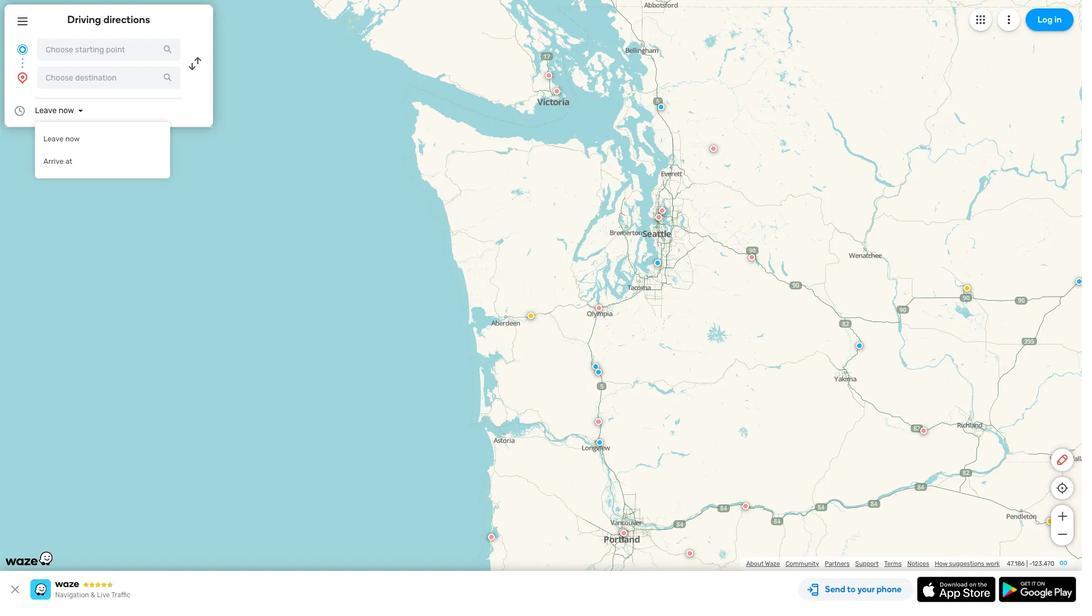 Task type: locate. For each thing, give the bounding box(es) containing it.
arrive at option
[[35, 151, 170, 173]]

hazard image
[[964, 285, 971, 292], [528, 313, 534, 320]]

leave now up arrive at
[[43, 135, 80, 143]]

leave now
[[35, 106, 74, 116], [43, 135, 80, 143]]

leave right clock icon
[[35, 106, 57, 116]]

now
[[59, 106, 74, 116], [65, 135, 80, 143]]

driving
[[67, 14, 101, 26]]

1 vertical spatial leave now
[[43, 135, 80, 143]]

live
[[97, 592, 110, 600]]

Choose starting point text field
[[37, 38, 180, 61]]

notices link
[[908, 561, 930, 568]]

terms
[[885, 561, 902, 568]]

link image
[[1059, 559, 1068, 568]]

pencil image
[[1056, 454, 1069, 467]]

support link
[[856, 561, 879, 568]]

0 vertical spatial leave now
[[35, 106, 74, 116]]

1 vertical spatial now
[[65, 135, 80, 143]]

community link
[[786, 561, 819, 568]]

community
[[786, 561, 819, 568]]

1 vertical spatial leave
[[43, 135, 64, 143]]

partners link
[[825, 561, 850, 568]]

0 vertical spatial hazard image
[[964, 285, 971, 292]]

0 horizontal spatial hazard image
[[528, 313, 534, 320]]

about waze community partners support terms notices how suggestions work
[[746, 561, 1000, 568]]

zoom in image
[[1056, 510, 1070, 524]]

leave up arrive
[[43, 135, 64, 143]]

clock image
[[13, 104, 26, 118]]

leave
[[35, 106, 57, 116], [43, 135, 64, 143]]

terms link
[[885, 561, 902, 568]]

leave now right clock icon
[[35, 106, 74, 116]]

location image
[[16, 71, 29, 85]]

police image
[[658, 104, 665, 110], [655, 260, 661, 267], [856, 343, 863, 350], [596, 440, 603, 447]]

now up leave now option
[[59, 106, 74, 116]]

now up at
[[65, 135, 80, 143]]

support
[[856, 561, 879, 568]]

police image
[[1076, 279, 1082, 285], [593, 364, 599, 370], [595, 369, 602, 376]]

x image
[[8, 584, 22, 597]]

road closed image
[[546, 72, 552, 79], [554, 88, 560, 95], [710, 145, 717, 152], [656, 214, 662, 221], [749, 254, 755, 261], [595, 419, 602, 426], [921, 428, 927, 435], [621, 531, 627, 537]]

0 vertical spatial leave
[[35, 106, 57, 116]]

1 horizontal spatial hazard image
[[964, 285, 971, 292]]

driving directions
[[67, 14, 150, 26]]

123.470
[[1032, 561, 1055, 568]]

zoom out image
[[1056, 528, 1070, 542]]

waze
[[765, 561, 780, 568]]

road closed image
[[659, 207, 666, 214], [596, 305, 603, 312], [742, 503, 749, 510], [620, 529, 626, 536], [488, 534, 495, 541], [687, 551, 693, 558]]

suggestions
[[949, 561, 985, 568]]

arrive at
[[43, 157, 72, 166]]



Task type: vqa. For each thing, say whether or not it's contained in the screenshot.
DRIVING
yes



Task type: describe. For each thing, give the bounding box(es) containing it.
how
[[935, 561, 948, 568]]

directions
[[103, 14, 150, 26]]

about waze link
[[746, 561, 780, 568]]

now inside leave now option
[[65, 135, 80, 143]]

current location image
[[16, 43, 29, 56]]

how suggestions work link
[[935, 561, 1000, 568]]

leave now inside option
[[43, 135, 80, 143]]

|
[[1027, 561, 1028, 568]]

leave inside option
[[43, 135, 64, 143]]

at
[[65, 157, 72, 166]]

47.186
[[1007, 561, 1025, 568]]

partners
[[825, 561, 850, 568]]

1 vertical spatial hazard image
[[528, 313, 534, 320]]

0 vertical spatial now
[[59, 106, 74, 116]]

Choose destination text field
[[37, 67, 180, 89]]

&
[[91, 592, 95, 600]]

-
[[1030, 561, 1032, 568]]

navigation & live traffic
[[55, 592, 130, 600]]

47.186 | -123.470
[[1007, 561, 1055, 568]]

traffic
[[111, 592, 130, 600]]

hazard image
[[1047, 519, 1054, 525]]

arrive
[[43, 157, 64, 166]]

navigation
[[55, 592, 89, 600]]

work
[[986, 561, 1000, 568]]

about
[[746, 561, 764, 568]]

leave now option
[[35, 128, 170, 151]]

notices
[[908, 561, 930, 568]]



